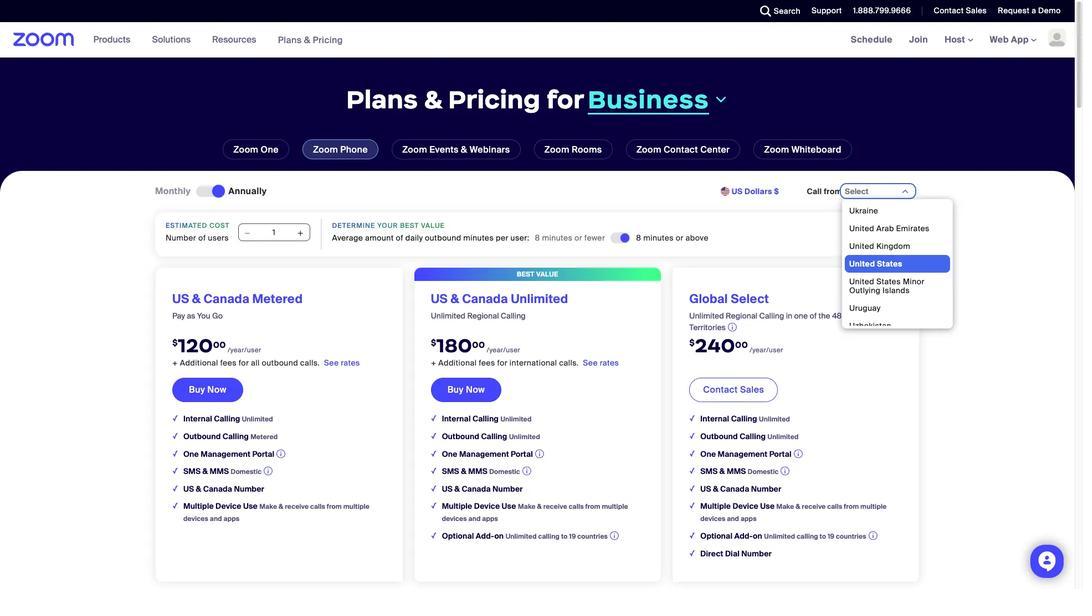 Task type: describe. For each thing, give the bounding box(es) containing it.
app
[[1011, 34, 1029, 45]]

us & canada unlimited unlimited regional calling
[[431, 291, 568, 321]]

products
[[93, 34, 130, 45]]

support
[[812, 6, 842, 16]]

resources
[[212, 34, 256, 45]]

8 minutes or fewer
[[535, 233, 605, 243]]

zoom for zoom phone
[[313, 144, 338, 156]]

go
[[212, 311, 223, 321]]

48
[[832, 311, 842, 321]]

join link
[[901, 22, 936, 58]]

multiple device use for 180
[[442, 502, 518, 512]]

make & receive calls from multiple devices and apps for 180
[[442, 503, 628, 524]]

number inside estimated cost number of users
[[166, 233, 196, 243]]

business
[[588, 83, 709, 116]]

calling for 240
[[797, 533, 818, 542]]

& inside "us & canada unlimited unlimited regional calling"
[[451, 291, 459, 307]]

schedule
[[851, 34, 892, 45]]

best value
[[517, 270, 558, 279]]

dollars
[[745, 187, 772, 197]]

receive for 180
[[543, 503, 567, 512]]

plans for plans & pricing for
[[346, 84, 418, 116]]

3 internal calling unlimited from the left
[[700, 414, 790, 424]]

buy now link for 180
[[431, 378, 502, 403]]

average amount of daily outbound minutes per user:
[[332, 233, 529, 243]]

0 vertical spatial sales
[[966, 6, 987, 16]]

$ inside dropdown button
[[774, 187, 779, 197]]

1 minutes from the left
[[463, 233, 494, 243]]

minor
[[903, 277, 924, 287]]

united kingdom
[[849, 241, 910, 251]]

meetings navigation
[[842, 22, 1075, 58]]

schedule link
[[842, 22, 901, 58]]

zoom for zoom contact center
[[636, 144, 661, 156]]

00 for 120
[[213, 340, 226, 351]]

and inside unlimited regional calling in one of the 48 countries and territories
[[880, 311, 894, 321]]

web app
[[990, 34, 1029, 45]]

3 outbound from the left
[[700, 432, 738, 442]]

devices for 120
[[183, 515, 208, 524]]

as
[[187, 311, 195, 321]]

make for 180
[[518, 503, 536, 512]]

make for 120
[[259, 503, 277, 512]]

outbound calling metered
[[183, 432, 278, 442]]

dial
[[725, 549, 740, 559]]

fees for 120
[[220, 358, 237, 368]]

us dollars $
[[732, 187, 779, 197]]

one for 120
[[183, 450, 199, 460]]

minutes for 8 minutes or fewer
[[542, 233, 572, 243]]

zoom rooms
[[544, 144, 602, 156]]

zoom whiteboard
[[764, 144, 841, 156]]

3 apps from the left
[[741, 515, 757, 524]]

states for united states minor outlying islands
[[876, 277, 901, 287]]

calls. inside $ 120 00 /year/user + additional fees for all outbound calls. see rates
[[300, 358, 320, 368]]

or for fewer
[[574, 233, 582, 243]]

zoom contact center
[[636, 144, 730, 156]]

sms for 120
[[183, 467, 201, 477]]

buy now for 120
[[189, 384, 226, 396]]

or for above
[[676, 233, 684, 243]]

islands
[[883, 286, 910, 296]]

use for 120
[[243, 502, 258, 512]]

see inside $ 120 00 /year/user + additional fees for all outbound calls. see rates
[[324, 358, 339, 368]]

one management portal for 120
[[183, 450, 274, 460]]

3 devices from the left
[[700, 515, 725, 524]]

us & canada metered pay as you go
[[172, 291, 303, 321]]

portal for 180
[[511, 450, 533, 460]]

select
[[731, 291, 769, 307]]

multiple for 180
[[442, 502, 472, 512]]

you
[[197, 311, 210, 321]]

us inside dropdown button
[[732, 187, 743, 197]]

sms for 180
[[442, 467, 459, 477]]

host
[[945, 34, 968, 45]]

outbound for 180
[[442, 432, 479, 442]]

fewer
[[584, 233, 605, 243]]

one management portal for 180
[[442, 450, 533, 460]]

web
[[990, 34, 1009, 45]]

uzbekistan
[[849, 321, 891, 331]]

phone
[[340, 144, 368, 156]]

& inside us & canada metered pay as you go
[[192, 291, 201, 307]]

add- for 180
[[476, 532, 494, 542]]

solutions
[[152, 34, 191, 45]]

8 minutes or above
[[636, 233, 709, 243]]

solutions button
[[152, 22, 196, 58]]

events
[[429, 144, 459, 156]]

120
[[178, 334, 213, 358]]

mms for 120
[[210, 467, 229, 477]]

metered inside us & canada metered pay as you go
[[252, 291, 303, 307]]

host button
[[945, 34, 973, 45]]

down image
[[714, 93, 728, 107]]

zoom phone
[[313, 144, 368, 156]]

$ for 120
[[172, 338, 178, 348]]

1 horizontal spatial value
[[536, 270, 558, 279]]

internal for 120
[[183, 414, 212, 424]]

1 horizontal spatial of
[[396, 233, 403, 243]]

3 sms & mms domestic from the left
[[700, 467, 779, 477]]

2 horizontal spatial contact
[[934, 6, 964, 16]]

annually
[[228, 186, 267, 197]]

united states
[[849, 259, 902, 269]]

plans for plans & pricing
[[278, 34, 302, 46]]

countries for 240
[[836, 533, 866, 542]]

0 horizontal spatial contact sales
[[703, 384, 764, 396]]

amount
[[365, 233, 394, 243]]

web app button
[[990, 34, 1036, 45]]

unlimited inside unlimited regional calling in one of the 48 countries and territories
[[689, 311, 724, 321]]

users
[[208, 233, 229, 243]]

0 vertical spatial contact sales
[[934, 6, 987, 16]]

& inside tabs of zoom services tab list
[[461, 144, 467, 156]]

on for 240
[[753, 532, 762, 542]]

internal calling unlimited for 120
[[183, 414, 273, 424]]

canada inside "us & canada unlimited unlimited regional calling"
[[462, 291, 508, 307]]

optional add-on unlimited calling to 19 countries for 240
[[700, 532, 866, 542]]

0 vertical spatial best
[[400, 222, 419, 230]]

0 horizontal spatial value
[[421, 222, 445, 230]]

3 calls from the left
[[827, 503, 842, 512]]

calling for /year/user
[[538, 533, 560, 542]]

metered inside the outbound calling metered
[[251, 433, 278, 442]]

3 receive from the left
[[802, 503, 826, 512]]

estimated
[[166, 222, 207, 230]]

profile picture image
[[1048, 29, 1066, 47]]

search
[[774, 6, 801, 16]]

add- for 240
[[734, 532, 753, 542]]

zoom one
[[233, 144, 279, 156]]

number for 240
[[751, 485, 781, 495]]

minutes for 8 minutes or above
[[643, 233, 674, 243]]

$ 180 00 /year/user + additional fees for international calls. see rates
[[431, 334, 619, 368]]

$ 240 00 /year/user
[[689, 334, 783, 358]]

resources button
[[212, 22, 261, 58]]

contact inside tabs of zoom services tab list
[[664, 144, 698, 156]]

us inside "us & canada unlimited unlimited regional calling"
[[431, 291, 448, 307]]

united arab emirates
[[849, 224, 930, 234]]

device for 180
[[474, 502, 500, 512]]

zoom logo image
[[13, 33, 74, 47]]

management for 120
[[201, 450, 250, 460]]

in
[[786, 311, 792, 321]]

from for 180
[[585, 503, 600, 512]]

to for 240
[[820, 533, 826, 542]]

regional inside "us & canada unlimited unlimited regional calling"
[[467, 311, 499, 321]]

join
[[909, 34, 928, 45]]

3 multiple device use from the left
[[700, 502, 776, 512]]

3 multiple from the left
[[700, 502, 731, 512]]

apps for 120
[[224, 515, 239, 524]]

uruguay
[[849, 303, 881, 313]]

domestic for 120
[[231, 468, 262, 477]]

receive for 120
[[285, 503, 309, 512]]

us dollars $ button
[[732, 186, 779, 197]]

3 internal from the left
[[700, 414, 729, 424]]

main content containing business
[[0, 0, 1075, 590]]

8 for 8 minutes or above
[[636, 233, 641, 243]]

above
[[686, 233, 709, 243]]

optional for 240
[[700, 532, 732, 542]]

ukraine
[[849, 206, 878, 216]]

optional for 180
[[442, 532, 474, 542]]

see rates link for 180
[[583, 358, 619, 368]]

3 use from the left
[[760, 502, 775, 512]]

per
[[496, 233, 508, 243]]

calling inside unlimited regional calling in one of the 48 countries and territories
[[759, 311, 784, 321]]

use for 180
[[502, 502, 516, 512]]

countries
[[844, 311, 879, 321]]

/year/user for 120
[[228, 346, 261, 355]]

international
[[510, 358, 557, 368]]

$ 120 00 /year/user + additional fees for all outbound calls. see rates
[[172, 334, 360, 368]]

2 vertical spatial contact
[[703, 384, 738, 396]]

from for 120
[[327, 503, 342, 512]]

pay
[[172, 311, 185, 321]]

multiple for 120
[[343, 503, 370, 512]]

make & receive calls from multiple devices and apps for 120
[[183, 503, 370, 524]]

domestic for 180
[[489, 468, 520, 477]]

/year/user for 180
[[487, 346, 520, 355]]

webinars
[[470, 144, 510, 156]]

call from
[[807, 187, 842, 197]]

estimated cost number of users
[[166, 222, 230, 243]]



Task type: vqa. For each thing, say whether or not it's contained in the screenshot.


Task type: locate. For each thing, give the bounding box(es) containing it.
/year/user inside the $ 180 00 /year/user + additional fees for international calls. see rates
[[487, 346, 520, 355]]

1 add- from the left
[[476, 532, 494, 542]]

&
[[304, 34, 310, 46], [424, 84, 442, 116], [461, 144, 467, 156], [192, 291, 201, 307], [451, 291, 459, 307], [202, 467, 208, 477], [461, 467, 466, 477], [720, 467, 725, 477], [196, 485, 201, 495], [454, 485, 460, 495], [713, 485, 718, 495], [279, 503, 283, 512], [537, 503, 542, 512], [796, 503, 800, 512]]

states down kingdom
[[877, 259, 902, 269]]

for left the international
[[497, 358, 507, 368]]

00 down "go"
[[213, 340, 226, 351]]

calls for 120
[[310, 503, 325, 512]]

1 horizontal spatial management
[[459, 450, 509, 460]]

1 horizontal spatial fees
[[479, 358, 495, 368]]

calls. right the international
[[559, 358, 579, 368]]

2 sms & mms domestic from the left
[[442, 467, 520, 477]]

3 minutes from the left
[[643, 233, 674, 243]]

2 /year/user from the left
[[487, 346, 520, 355]]

1 vertical spatial pricing
[[448, 84, 541, 116]]

direct dial number
[[700, 549, 772, 559]]

hide options image
[[901, 187, 910, 196]]

2 receive from the left
[[543, 503, 567, 512]]

1 horizontal spatial plans
[[346, 84, 418, 116]]

on
[[494, 532, 504, 542], [753, 532, 762, 542]]

3 portal from the left
[[769, 450, 792, 460]]

plans & pricing link
[[278, 34, 343, 46], [278, 34, 343, 46]]

us inside us & canada metered pay as you go
[[172, 291, 189, 307]]

1 horizontal spatial sms
[[442, 467, 459, 477]]

canada for 240
[[720, 485, 749, 495]]

calls for 180
[[569, 503, 584, 512]]

united up the united states on the right of page
[[849, 241, 874, 251]]

1 horizontal spatial multiple device use
[[442, 502, 518, 512]]

0 horizontal spatial internal calling unlimited
[[183, 414, 273, 424]]

8 for 8 minutes or fewer
[[535, 233, 540, 243]]

from
[[824, 187, 842, 197], [327, 503, 342, 512], [585, 503, 600, 512], [844, 503, 859, 512]]

internal for 180
[[442, 414, 471, 424]]

search button
[[752, 0, 803, 22]]

2 regional from the left
[[726, 311, 757, 321]]

2 domestic from the left
[[489, 468, 520, 477]]

00 down "us & canada unlimited unlimited regional calling"
[[472, 340, 485, 351]]

2 minutes from the left
[[542, 233, 572, 243]]

canada inside us & canada metered pay as you go
[[204, 291, 249, 307]]

0 horizontal spatial regional
[[467, 311, 499, 321]]

0 horizontal spatial devices
[[183, 515, 208, 524]]

0 horizontal spatial optional add-on unlimited calling to 19 countries
[[442, 532, 608, 542]]

2 device from the left
[[474, 502, 500, 512]]

1 outbound calling unlimited from the left
[[442, 432, 540, 442]]

us
[[732, 187, 743, 197], [172, 291, 189, 307], [431, 291, 448, 307], [183, 485, 194, 495], [442, 485, 453, 495], [700, 485, 711, 495]]

8 right fewer
[[636, 233, 641, 243]]

request a demo
[[998, 6, 1061, 16]]

outlying
[[849, 286, 880, 296]]

1 horizontal spatial outbound
[[425, 233, 461, 243]]

1 horizontal spatial +
[[431, 358, 436, 368]]

sales
[[966, 6, 987, 16], [740, 384, 764, 396]]

portal
[[252, 450, 274, 460], [511, 450, 533, 460], [769, 450, 792, 460]]

3 sms from the left
[[700, 467, 718, 477]]

+ left the 180
[[431, 358, 436, 368]]

0 horizontal spatial pricing
[[313, 34, 343, 46]]

zoom down business at the right top of page
[[636, 144, 661, 156]]

1 internal calling unlimited from the left
[[183, 414, 273, 424]]

pricing for plans & pricing
[[313, 34, 343, 46]]

or inside "element"
[[676, 233, 684, 243]]

device for 120
[[216, 502, 241, 512]]

one management portal
[[183, 450, 274, 460], [442, 450, 533, 460], [700, 450, 792, 460]]

of left the
[[810, 311, 817, 321]]

additional inside the $ 180 00 /year/user + additional fees for international calls. see rates
[[438, 358, 477, 368]]

1 horizontal spatial buy
[[447, 384, 464, 396]]

2 horizontal spatial apps
[[741, 515, 757, 524]]

3 mms from the left
[[727, 467, 746, 477]]

one inside tabs of zoom services tab list
[[261, 144, 279, 156]]

calls. inside the $ 180 00 /year/user + additional fees for international calls. see rates
[[559, 358, 579, 368]]

number
[[166, 233, 196, 243], [234, 485, 264, 495], [493, 485, 523, 495], [751, 485, 781, 495], [741, 549, 772, 559]]

2 horizontal spatial multiple
[[860, 503, 887, 512]]

0 horizontal spatial multiple
[[343, 503, 370, 512]]

center
[[700, 144, 730, 156]]

multiple for 120
[[183, 502, 214, 512]]

united down ukraine
[[849, 224, 874, 234]]

0 vertical spatial metered
[[252, 291, 303, 307]]

1 vertical spatial outbound
[[262, 358, 298, 368]]

united inside united states minor outlying islands
[[849, 277, 874, 287]]

2 make from the left
[[518, 503, 536, 512]]

see inside the $ 180 00 /year/user + additional fees for international calls. see rates
[[583, 358, 598, 368]]

1 receive from the left
[[285, 503, 309, 512]]

1 or from the left
[[574, 233, 582, 243]]

all
[[251, 358, 260, 368]]

2 horizontal spatial one management portal
[[700, 450, 792, 460]]

2 horizontal spatial sms
[[700, 467, 718, 477]]

4 zoom from the left
[[544, 144, 569, 156]]

1 horizontal spatial contact
[[703, 384, 738, 396]]

1 horizontal spatial domestic
[[489, 468, 520, 477]]

global
[[689, 291, 728, 307]]

buy now for 180
[[447, 384, 485, 396]]

0 horizontal spatial device
[[216, 502, 241, 512]]

2 rates from the left
[[600, 358, 619, 368]]

united for united states
[[849, 259, 875, 269]]

+ left 120
[[172, 358, 178, 368]]

fees right the 180
[[479, 358, 495, 368]]

2 see rates link from the left
[[583, 358, 619, 368]]

or left fewer
[[574, 233, 582, 243]]

united down the united states on the right of page
[[849, 277, 874, 287]]

the
[[819, 311, 830, 321]]

united for united states minor outlying islands
[[849, 277, 874, 287]]

1 sms & mms domestic from the left
[[183, 467, 262, 477]]

19
[[569, 533, 576, 542], [828, 533, 834, 542]]

2 or from the left
[[676, 233, 684, 243]]

1 horizontal spatial /year/user
[[487, 346, 520, 355]]

management
[[201, 450, 250, 460], [459, 450, 509, 460], [718, 450, 768, 460]]

best down user: at the left top of page
[[517, 270, 535, 279]]

outbound calling unlimited for 180
[[442, 432, 540, 442]]

3 domestic from the left
[[748, 468, 779, 477]]

plans
[[278, 34, 302, 46], [346, 84, 418, 116]]

0 horizontal spatial domestic
[[231, 468, 262, 477]]

1 sms from the left
[[183, 467, 201, 477]]

banner
[[0, 22, 1075, 58]]

devices
[[183, 515, 208, 524], [442, 515, 467, 524], [700, 515, 725, 524]]

fees inside the $ 180 00 /year/user + additional fees for international calls. see rates
[[479, 358, 495, 368]]

/year/user inside $ 120 00 /year/user + additional fees for all outbound calls. see rates
[[228, 346, 261, 355]]

buy now link down the 180
[[431, 378, 502, 403]]

2 buy now from the left
[[447, 384, 485, 396]]

3 multiple from the left
[[860, 503, 887, 512]]

2 horizontal spatial 00
[[735, 340, 748, 351]]

direct
[[700, 549, 723, 559]]

1 multiple device use from the left
[[183, 502, 259, 512]]

00 inside $ 120 00 /year/user + additional fees for all outbound calls. see rates
[[213, 340, 226, 351]]

buy now down 120
[[189, 384, 226, 396]]

of inside unlimited regional calling in one of the 48 countries and territories
[[810, 311, 817, 321]]

undefined 1 decrease image
[[243, 228, 251, 240]]

0 horizontal spatial fees
[[220, 358, 237, 368]]

1 horizontal spatial now
[[466, 384, 485, 396]]

calling
[[538, 533, 560, 542], [797, 533, 818, 542]]

countries
[[577, 533, 608, 542], [836, 533, 866, 542]]

canada for 120
[[203, 485, 232, 495]]

1 domestic from the left
[[231, 468, 262, 477]]

see rates link
[[324, 358, 360, 368], [583, 358, 619, 368]]

of left daily
[[396, 233, 403, 243]]

0 horizontal spatial /year/user
[[228, 346, 261, 355]]

buy down 120
[[189, 384, 205, 396]]

2 horizontal spatial portal
[[769, 450, 792, 460]]

+
[[172, 358, 178, 368], [431, 358, 436, 368]]

0 horizontal spatial portal
[[252, 450, 274, 460]]

states down the united states on the right of page
[[876, 277, 901, 287]]

1 horizontal spatial apps
[[482, 515, 498, 524]]

1 portal from the left
[[252, 450, 274, 460]]

contact sales
[[934, 6, 987, 16], [703, 384, 764, 396]]

0 horizontal spatial add-
[[476, 532, 494, 542]]

2 horizontal spatial outbound
[[700, 432, 738, 442]]

contact left center
[[664, 144, 698, 156]]

1 horizontal spatial best
[[517, 270, 535, 279]]

1 multiple from the left
[[343, 503, 370, 512]]

1 horizontal spatial regional
[[726, 311, 757, 321]]

8 right user: at the left top of page
[[535, 233, 540, 243]]

2 horizontal spatial /year/user
[[750, 346, 783, 355]]

mms
[[210, 467, 229, 477], [468, 467, 487, 477], [727, 467, 746, 477]]

number for 180
[[493, 485, 523, 495]]

apps for 180
[[482, 515, 498, 524]]

rates
[[341, 358, 360, 368], [600, 358, 619, 368]]

optional add-on unlimited calling to 19 countries for /year/user
[[442, 532, 608, 542]]

a
[[1032, 6, 1036, 16]]

2 portal from the left
[[511, 450, 533, 460]]

sales inside main content
[[740, 384, 764, 396]]

0 horizontal spatial sales
[[740, 384, 764, 396]]

1 19 from the left
[[569, 533, 576, 542]]

1 vertical spatial metered
[[251, 433, 278, 442]]

1 optional add-on unlimited calling to 19 countries from the left
[[442, 532, 608, 542]]

1 horizontal spatial 00
[[472, 340, 485, 351]]

united for united kingdom
[[849, 241, 874, 251]]

$ for 180
[[431, 338, 436, 348]]

3 management from the left
[[718, 450, 768, 460]]

1.888.799.9666
[[853, 6, 911, 16]]

for inside the $ 180 00 /year/user + additional fees for international calls. see rates
[[497, 358, 507, 368]]

2 make & receive calls from multiple devices and apps from the left
[[442, 503, 628, 524]]

0 horizontal spatial calls.
[[300, 358, 320, 368]]

fees for 180
[[479, 358, 495, 368]]

1 vertical spatial contact sales
[[703, 384, 764, 396]]

3 us & canada number from the left
[[700, 485, 781, 495]]

1 horizontal spatial calls.
[[559, 358, 579, 368]]

1 horizontal spatial calls
[[569, 503, 584, 512]]

2 outbound calling unlimited from the left
[[700, 432, 799, 442]]

global select
[[689, 291, 769, 307]]

zoom for zoom one
[[233, 144, 258, 156]]

now
[[207, 384, 226, 396], [466, 384, 485, 396]]

of left users
[[198, 233, 206, 243]]

average
[[332, 233, 363, 243]]

1 multiple from the left
[[183, 502, 214, 512]]

2 to from the left
[[820, 533, 826, 542]]

number for 120
[[234, 485, 264, 495]]

1 00 from the left
[[213, 340, 226, 351]]

1 mms from the left
[[210, 467, 229, 477]]

average amount of daily outbound minutes per user:8 minutes or above element
[[636, 233, 709, 244]]

best up daily
[[400, 222, 419, 230]]

number of users: 1 element
[[238, 224, 310, 243]]

rates inside $ 120 00 /year/user + additional fees for all outbound calls. see rates
[[341, 358, 360, 368]]

country list list box
[[845, 0, 950, 512]]

pricing for plans & pricing for
[[448, 84, 541, 116]]

contact down the 240
[[703, 384, 738, 396]]

emirates
[[896, 224, 930, 234]]

rates inside the $ 180 00 /year/user + additional fees for international calls. see rates
[[600, 358, 619, 368]]

contact sales down $ 240 00 /year/user
[[703, 384, 764, 396]]

1 8 from the left
[[535, 233, 540, 243]]

plans & pricing
[[278, 34, 343, 46]]

2 fees from the left
[[479, 358, 495, 368]]

0 horizontal spatial buy now
[[189, 384, 226, 396]]

products button
[[93, 22, 135, 58]]

2 horizontal spatial internal calling unlimited
[[700, 414, 790, 424]]

additional for 120
[[180, 358, 218, 368]]

/year/user down unlimited regional calling in one of the 48 countries and territories
[[750, 346, 783, 355]]

2 calls from the left
[[569, 503, 584, 512]]

outbound for 120
[[183, 432, 221, 442]]

1 vertical spatial plans
[[346, 84, 418, 116]]

2 00 from the left
[[472, 340, 485, 351]]

1 vertical spatial best
[[517, 270, 535, 279]]

portal for 120
[[252, 450, 274, 460]]

internal calling unlimited for 180
[[442, 414, 532, 424]]

/year/user inside $ 240 00 /year/user
[[750, 346, 783, 355]]

zoom events & webinars
[[402, 144, 510, 156]]

2 + from the left
[[431, 358, 436, 368]]

1 additional from the left
[[180, 358, 218, 368]]

2 multiple from the left
[[442, 502, 472, 512]]

1 zoom from the left
[[233, 144, 258, 156]]

240
[[695, 334, 735, 358]]

outbound inside $ 120 00 /year/user + additional fees for all outbound calls. see rates
[[262, 358, 298, 368]]

2 sms from the left
[[442, 467, 459, 477]]

2 now from the left
[[466, 384, 485, 396]]

0 horizontal spatial management
[[201, 450, 250, 460]]

value up average amount of daily outbound minutes per user:
[[421, 222, 445, 230]]

zoom left phone
[[313, 144, 338, 156]]

plans inside "product information" navigation
[[278, 34, 302, 46]]

kingdom
[[876, 241, 910, 251]]

outbound
[[183, 432, 221, 442], [442, 432, 479, 442], [700, 432, 738, 442]]

5 zoom from the left
[[636, 144, 661, 156]]

2 horizontal spatial device
[[733, 502, 758, 512]]

outbound right all
[[262, 358, 298, 368]]

pricing inside main content
[[448, 84, 541, 116]]

us & canada number for 120
[[183, 485, 264, 495]]

tabs of zoom services tab list
[[17, 140, 1058, 160]]

buy now link down 120
[[172, 378, 243, 403]]

for for 120
[[239, 358, 249, 368]]

undefined 1 text field
[[238, 224, 310, 242]]

now for 180
[[466, 384, 485, 396]]

united for united arab emirates
[[849, 224, 874, 234]]

minutes left per
[[463, 233, 494, 243]]

receive
[[285, 503, 309, 512], [543, 503, 567, 512], [802, 503, 826, 512]]

from for 240
[[844, 503, 859, 512]]

+ for 120
[[172, 358, 178, 368]]

3 one management portal from the left
[[700, 450, 792, 460]]

outbound calling unlimited for 240
[[700, 432, 799, 442]]

multiple for 180
[[602, 503, 628, 512]]

1 /year/user from the left
[[228, 346, 261, 355]]

sms & mms domestic for 120
[[183, 467, 262, 477]]

1 horizontal spatial 19
[[828, 533, 834, 542]]

buy for 180
[[447, 384, 464, 396]]

united down united kingdom
[[849, 259, 875, 269]]

mms for 180
[[468, 467, 487, 477]]

calls. right all
[[300, 358, 320, 368]]

0 horizontal spatial us & canada number
[[183, 485, 264, 495]]

00 inside the $ 180 00 /year/user + additional fees for international calls. see rates
[[472, 340, 485, 351]]

additional inside $ 120 00 /year/user + additional fees for all outbound calls. see rates
[[180, 358, 218, 368]]

0 horizontal spatial internal
[[183, 414, 212, 424]]

regional down select
[[726, 311, 757, 321]]

contact sales link
[[925, 0, 990, 22], [934, 6, 987, 16], [689, 378, 778, 403]]

1 horizontal spatial buy now link
[[431, 378, 502, 403]]

1 horizontal spatial internal calling unlimited
[[442, 414, 532, 424]]

0 horizontal spatial of
[[198, 233, 206, 243]]

sms & mms domestic
[[183, 467, 262, 477], [442, 467, 520, 477], [700, 467, 779, 477]]

multiple device use for 120
[[183, 502, 259, 512]]

0 vertical spatial pricing
[[313, 34, 343, 46]]

1 see from the left
[[324, 358, 339, 368]]

and for 120
[[210, 515, 222, 524]]

8 inside "element"
[[636, 233, 641, 243]]

1 horizontal spatial additional
[[438, 358, 477, 368]]

19 for 240
[[828, 533, 834, 542]]

and
[[880, 311, 894, 321], [210, 515, 222, 524], [468, 515, 481, 524], [727, 515, 739, 524]]

2 additional from the left
[[438, 358, 477, 368]]

rooms
[[572, 144, 602, 156]]

2 zoom from the left
[[313, 144, 338, 156]]

daily
[[405, 233, 423, 243]]

states
[[877, 259, 902, 269], [876, 277, 901, 287]]

to for /year/user
[[561, 533, 568, 542]]

$ inside $ 240 00 /year/user
[[689, 338, 695, 348]]

pricing
[[313, 34, 343, 46], [448, 84, 541, 116]]

one for 180
[[442, 450, 457, 460]]

2 horizontal spatial for
[[546, 84, 584, 116]]

optional add-on unlimited calling to 19 countries
[[442, 532, 608, 542], [700, 532, 866, 542]]

1 buy from the left
[[189, 384, 205, 396]]

1 horizontal spatial on
[[753, 532, 762, 542]]

2 horizontal spatial domestic
[[748, 468, 779, 477]]

for up zoom rooms
[[546, 84, 584, 116]]

0 horizontal spatial receive
[[285, 503, 309, 512]]

2 calls. from the left
[[559, 358, 579, 368]]

+ inside the $ 180 00 /year/user + additional fees for international calls. see rates
[[431, 358, 436, 368]]

3 united from the top
[[849, 259, 875, 269]]

see rates link for 120
[[324, 358, 360, 368]]

main content
[[0, 0, 1075, 590]]

1 united from the top
[[849, 224, 874, 234]]

0 horizontal spatial outbound
[[262, 358, 298, 368]]

1 optional from the left
[[442, 532, 474, 542]]

monthly
[[155, 186, 191, 197]]

zoom for zoom events & webinars
[[402, 144, 427, 156]]

$ inside $ 120 00 /year/user + additional fees for all outbound calls. see rates
[[172, 338, 178, 348]]

/year/user up all
[[228, 346, 261, 355]]

$ inside the $ 180 00 /year/user + additional fees for international calls. see rates
[[431, 338, 436, 348]]

countries for /year/user
[[577, 533, 608, 542]]

2 horizontal spatial receive
[[802, 503, 826, 512]]

user:
[[511, 233, 529, 243]]

3 zoom from the left
[[402, 144, 427, 156]]

$180 per year per user element
[[431, 334, 644, 359]]

value down 8 minutes or fewer
[[536, 270, 558, 279]]

3 00 from the left
[[735, 340, 748, 351]]

2 countries from the left
[[836, 533, 866, 542]]

1 us & canada number from the left
[[183, 485, 264, 495]]

outbound right daily
[[425, 233, 461, 243]]

1 horizontal spatial devices
[[442, 515, 467, 524]]

3 make & receive calls from multiple devices and apps from the left
[[700, 503, 887, 524]]

1 outbound from the left
[[183, 432, 221, 442]]

plans & pricing for
[[346, 84, 584, 116]]

1 vertical spatial value
[[536, 270, 558, 279]]

product information navigation
[[85, 22, 351, 58]]

2 horizontal spatial make & receive calls from multiple devices and apps
[[700, 503, 887, 524]]

2 horizontal spatial internal
[[700, 414, 729, 424]]

and for 180
[[468, 515, 481, 524]]

for for 180
[[497, 358, 507, 368]]

2 8 from the left
[[636, 233, 641, 243]]

of inside estimated cost number of users
[[198, 233, 206, 243]]

sales up host dropdown button
[[966, 6, 987, 16]]

fees left all
[[220, 358, 237, 368]]

1 horizontal spatial outbound
[[442, 432, 479, 442]]

whiteboard
[[791, 144, 841, 156]]

2 horizontal spatial management
[[718, 450, 768, 460]]

one
[[794, 311, 808, 321]]

domestic
[[231, 468, 262, 477], [489, 468, 520, 477], [748, 468, 779, 477]]

internal
[[183, 414, 212, 424], [442, 414, 471, 424], [700, 414, 729, 424]]

1 fees from the left
[[220, 358, 237, 368]]

2 multiple from the left
[[602, 503, 628, 512]]

territories
[[689, 323, 726, 333]]

apps
[[224, 515, 239, 524], [482, 515, 498, 524], [741, 515, 757, 524]]

$240 per year per user element
[[689, 334, 902, 359]]

undefined 1 increase image
[[297, 228, 305, 240]]

zoom for zoom whiteboard
[[764, 144, 789, 156]]

sales down $ 240 00 /year/user
[[740, 384, 764, 396]]

contact up host
[[934, 6, 964, 16]]

2 one management portal from the left
[[442, 450, 533, 460]]

minutes right user: at the left top of page
[[542, 233, 572, 243]]

zoom up "annually"
[[233, 144, 258, 156]]

for inside $ 120 00 /year/user + additional fees for all outbound calls. see rates
[[239, 358, 249, 368]]

zoom left events
[[402, 144, 427, 156]]

us & canada number for 180
[[442, 485, 523, 495]]

buy down the 180
[[447, 384, 464, 396]]

buy now down the 180
[[447, 384, 485, 396]]

now down the 180
[[466, 384, 485, 396]]

0 horizontal spatial one management portal
[[183, 450, 274, 460]]

2 see from the left
[[583, 358, 598, 368]]

outbound
[[425, 233, 461, 243], [262, 358, 298, 368]]

0 horizontal spatial sms & mms domestic
[[183, 467, 262, 477]]

fees inside $ 120 00 /year/user + additional fees for all outbound calls. see rates
[[220, 358, 237, 368]]

buy for 120
[[189, 384, 205, 396]]

and for 240
[[727, 515, 739, 524]]

1 horizontal spatial make & receive calls from multiple devices and apps
[[442, 503, 628, 524]]

1 horizontal spatial countries
[[836, 533, 866, 542]]

6 zoom from the left
[[764, 144, 789, 156]]

1 countries from the left
[[577, 533, 608, 542]]

0 horizontal spatial mms
[[210, 467, 229, 477]]

for left all
[[239, 358, 249, 368]]

buy now link for 120
[[172, 378, 243, 403]]

1 to from the left
[[561, 533, 568, 542]]

arab
[[876, 224, 894, 234]]

contact sales up host dropdown button
[[934, 6, 987, 16]]

plans inside main content
[[346, 84, 418, 116]]

demo
[[1038, 6, 1061, 16]]

+ inside $ 120 00 /year/user + additional fees for all outbound calls. see rates
[[172, 358, 178, 368]]

00 inside $ 240 00 /year/user
[[735, 340, 748, 351]]

1 horizontal spatial see rates link
[[583, 358, 619, 368]]

0 horizontal spatial buy
[[189, 384, 205, 396]]

1 now from the left
[[207, 384, 226, 396]]

& inside "product information" navigation
[[304, 34, 310, 46]]

calling inside "us & canada unlimited unlimited regional calling"
[[501, 311, 526, 321]]

2 19 from the left
[[828, 533, 834, 542]]

contact
[[934, 6, 964, 16], [664, 144, 698, 156], [703, 384, 738, 396]]

3 make from the left
[[776, 503, 794, 512]]

3 /year/user from the left
[[750, 346, 783, 355]]

180
[[436, 334, 472, 358]]

regional inside unlimited regional calling in one of the 48 countries and territories
[[726, 311, 757, 321]]

best
[[400, 222, 419, 230], [517, 270, 535, 279]]

zoom
[[233, 144, 258, 156], [313, 144, 338, 156], [402, 144, 427, 156], [544, 144, 569, 156], [636, 144, 661, 156], [764, 144, 789, 156]]

3 device from the left
[[733, 502, 758, 512]]

2 outbound from the left
[[442, 432, 479, 442]]

2 use from the left
[[502, 502, 516, 512]]

1 rates from the left
[[341, 358, 360, 368]]

2 on from the left
[[753, 532, 762, 542]]

banner containing products
[[0, 22, 1075, 58]]

one for 240
[[700, 450, 716, 460]]

0 horizontal spatial 19
[[569, 533, 576, 542]]

2 internal from the left
[[442, 414, 471, 424]]

buy now
[[189, 384, 226, 396], [447, 384, 485, 396]]

/year/user up the international
[[487, 346, 520, 355]]

$ for 240
[[689, 338, 695, 348]]

unlimited regional calling in one of the 48 countries and territories
[[689, 311, 894, 333]]

/year/user
[[228, 346, 261, 355], [487, 346, 520, 355], [750, 346, 783, 355]]

now for 120
[[207, 384, 226, 396]]

average amount of daily outbound minutes per user:8 minutes or fewer element
[[535, 233, 605, 244]]

1 horizontal spatial calling
[[797, 533, 818, 542]]

states inside united states minor outlying islands
[[876, 277, 901, 287]]

1 horizontal spatial portal
[[511, 450, 533, 460]]

1 horizontal spatial pricing
[[448, 84, 541, 116]]

cost
[[209, 222, 230, 230]]

0 horizontal spatial see rates link
[[324, 358, 360, 368]]

0 vertical spatial outbound
[[425, 233, 461, 243]]

00 down select
[[735, 340, 748, 351]]

0 vertical spatial plans
[[278, 34, 302, 46]]

buy
[[189, 384, 205, 396], [447, 384, 464, 396]]

minutes left above
[[643, 233, 674, 243]]

2 management from the left
[[459, 450, 509, 460]]

determine your best value
[[332, 222, 445, 230]]

2 horizontal spatial make
[[776, 503, 794, 512]]

2 horizontal spatial sms & mms domestic
[[700, 467, 779, 477]]

2 horizontal spatial use
[[760, 502, 775, 512]]

zoom for zoom rooms
[[544, 144, 569, 156]]

00 for 180
[[472, 340, 485, 351]]

regional
[[467, 311, 499, 321], [726, 311, 757, 321]]

0 vertical spatial contact
[[934, 6, 964, 16]]

2 buy now link from the left
[[431, 378, 502, 403]]

19 for /year/user
[[569, 533, 576, 542]]

contact sales link inside main content
[[689, 378, 778, 403]]

minutes inside "element"
[[643, 233, 674, 243]]

$120 per year per user element
[[172, 334, 386, 359]]

determine
[[332, 222, 375, 230]]

Country/Region text field
[[844, 186, 900, 197]]

0 horizontal spatial countries
[[577, 533, 608, 542]]

1 horizontal spatial device
[[474, 502, 500, 512]]

2 horizontal spatial us & canada number
[[700, 485, 781, 495]]

1 horizontal spatial or
[[676, 233, 684, 243]]

states for united states
[[877, 259, 902, 269]]

1 calling from the left
[[538, 533, 560, 542]]

now up the outbound calling metered
[[207, 384, 226, 396]]

1 make from the left
[[259, 503, 277, 512]]

0 horizontal spatial rates
[[341, 358, 360, 368]]

or left above
[[676, 233, 684, 243]]

2 multiple device use from the left
[[442, 502, 518, 512]]

2 horizontal spatial calls
[[827, 503, 842, 512]]

devices for 180
[[442, 515, 467, 524]]

your
[[377, 222, 398, 230]]

additional for 180
[[438, 358, 477, 368]]

1.888.799.9666 button
[[845, 0, 914, 22], [853, 6, 911, 16]]

canada for 180
[[462, 485, 491, 495]]

pricing inside "product information" navigation
[[313, 34, 343, 46]]

request
[[998, 6, 1030, 16]]

1 horizontal spatial optional add-on unlimited calling to 19 countries
[[700, 532, 866, 542]]

regional up the 180
[[467, 311, 499, 321]]

one
[[261, 144, 279, 156], [183, 450, 199, 460], [442, 450, 457, 460], [700, 450, 716, 460]]

2 horizontal spatial devices
[[700, 515, 725, 524]]

zoom left whiteboard
[[764, 144, 789, 156]]

2 add- from the left
[[734, 532, 753, 542]]

zoom left rooms
[[544, 144, 569, 156]]

on for 180
[[494, 532, 504, 542]]

calls
[[310, 503, 325, 512], [569, 503, 584, 512], [827, 503, 842, 512]]



